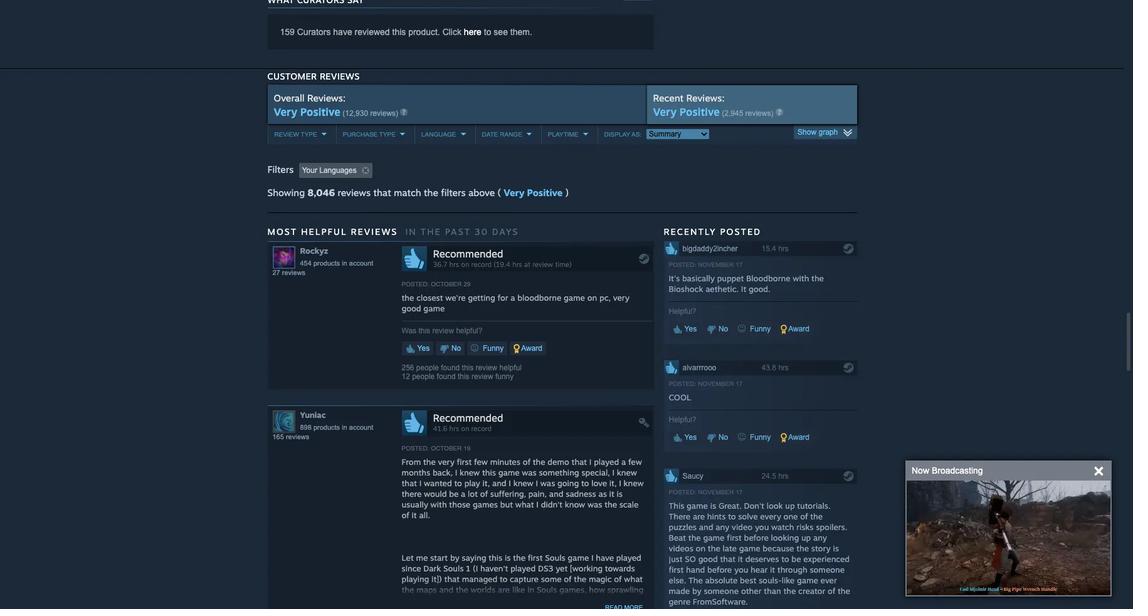 Task type: vqa. For each thing, say whether or not it's contained in the screenshot.
Very within Recent Reviews: Very Positive (2,945 reviews)
yes



Task type: locate. For each thing, give the bounding box(es) containing it.
1 horizontal spatial few
[[628, 457, 642, 467]]

through
[[777, 565, 807, 575]]

a left lot
[[461, 489, 465, 499]]

reviews) inside "recent reviews: very positive (2,945 reviews)"
[[745, 109, 773, 118]]

october for posted: october 29 the closest we're getting for a bloodborne game on pc, very good game
[[431, 281, 462, 288]]

very for recent reviews:
[[653, 105, 677, 118]]

be inside from the very first few minutes of the demo that i played a few months back, i knew this game was something special, i knew that i wanted to play it, and i knew i was going to love it, i knew there would be a lot of suffering, pain, and sadness as it is usually with those games but what i didn't know was the scale of it all.
[[449, 489, 459, 499]]

first inside from the very first few minutes of the demo that i played a few months back, i knew this game was something special, i knew that i wanted to play it, and i knew i was going to love it, i knew there would be a lot of suffering, pain, and sadness as it is usually with those games but what i didn't know was the scale of it all.
[[457, 457, 472, 467]]

2 vertical spatial award
[[787, 433, 810, 442]]

2 record from the top
[[471, 424, 492, 433]]

1 horizontal spatial a
[[511, 293, 515, 303]]

1 horizontal spatial have
[[596, 553, 614, 563]]

what inside let me start by saying this is the first souls game i have played since dark souls 1 (i haven't played ds3 yet [working towards playing it]) that managed to capture some of the magic of what the maps and the worlds are like in souls games, how sprawling they are, the constant imagining and visualizing of the map in your head and the constant work towards finding the
[[624, 574, 643, 584]]

it left deserves
[[738, 554, 743, 564]]

made
[[669, 586, 690, 596]]

on up the so
[[696, 543, 706, 554]]

2 november from the top
[[698, 380, 734, 387]]

posted: up from
[[402, 445, 429, 452]]

1 vertical spatial 17
[[736, 380, 743, 387]]

2 vertical spatial yes link
[[669, 431, 701, 444]]

in down helpful
[[342, 259, 347, 267]]

play
[[464, 478, 480, 488]]

reviews inside rockyz 454 products in account 27 reviews
[[282, 269, 305, 276]]

award up 24.5 hrs
[[787, 433, 810, 442]]

good inside "posted: october 29 the closest we're getting for a bloodborne game on pc, very good game"
[[402, 303, 421, 313]]

1 horizontal spatial it,
[[609, 478, 617, 488]]

the up they
[[402, 585, 414, 595]]

0 horizontal spatial any
[[716, 522, 729, 532]]

creator
[[798, 586, 825, 596]]

now broadcasting link
[[912, 465, 983, 477]]

them.
[[510, 27, 532, 37]]

november inside "posted: november 17 cool"
[[698, 380, 734, 387]]

17
[[736, 261, 743, 268], [736, 380, 743, 387], [736, 489, 743, 496]]

souls up yet
[[545, 553, 565, 563]]

1 horizontal spatial was
[[540, 478, 555, 488]]

so
[[685, 554, 696, 564]]

your languages
[[302, 166, 357, 175]]

very
[[274, 105, 297, 118], [653, 105, 677, 118], [504, 187, 525, 199]]

reviews down 898
[[286, 433, 309, 441]]

1 account from the top
[[349, 259, 373, 267]]

rockyz 454 products in account 27 reviews
[[272, 246, 373, 276]]

funny link down helpful?
[[467, 342, 507, 355]]

in right 898
[[342, 424, 347, 431]]

risks
[[796, 522, 814, 532]]

record inside recommended 36.7 hrs on record            (19.4 hrs at review time)
[[471, 260, 492, 269]]

it
[[609, 489, 614, 499], [412, 510, 417, 520], [738, 554, 743, 564], [770, 565, 775, 575]]

256
[[402, 364, 414, 372]]

hints
[[707, 512, 726, 522]]

0 horizontal spatial good
[[402, 303, 421, 313]]

0 vertical spatial no link
[[703, 322, 732, 336]]

very
[[613, 293, 630, 303], [438, 457, 455, 467]]

posted: up closest
[[402, 281, 429, 288]]

1 vertical spatial by
[[692, 586, 701, 596]]

record inside recommended 41.6 hrs on record
[[471, 424, 492, 433]]

yet
[[556, 564, 568, 574]]

posted: up this
[[669, 489, 696, 496]]

2 17 from the top
[[736, 380, 743, 387]]

3 17 from the top
[[736, 489, 743, 496]]

with inside posted: november 17 it's basically puppet bloodborne with the bioshock aethetic. it good.
[[793, 273, 809, 283]]

1 horizontal spatial reviews:
[[686, 92, 725, 104]]

first up ds3
[[528, 553, 543, 563]]

1 vertical spatial very
[[438, 457, 455, 467]]

have inside let me start by saying this is the first souls game i have played since dark souls 1 (i haven't played ds3 yet [working towards playing it]) that managed to capture some of the magic of what the maps and the worlds are like in souls games, how sprawling they are, the constant imagining and visualizing of the map in your head and the constant work towards finding the
[[596, 553, 614, 563]]

2 vertical spatial yes
[[683, 433, 697, 442]]

1 vertical spatial you
[[734, 565, 748, 575]]

1 reviews: from the left
[[307, 92, 346, 104]]

positive inside "recent reviews: very positive (2,945 reviews)"
[[680, 105, 720, 118]]

0 vertical spatial you
[[755, 522, 769, 532]]

yes link down was at the left
[[402, 342, 433, 355]]

reviews) for recent reviews:
[[745, 109, 773, 118]]

0 vertical spatial helpful?
[[669, 307, 696, 316]]

0 vertical spatial award
[[787, 325, 810, 333]]

you up "best"
[[734, 565, 748, 575]]

start
[[430, 553, 448, 563]]

1 horizontal spatial very
[[613, 293, 630, 303]]

days
[[492, 226, 519, 237]]

show
[[798, 128, 817, 137]]

0 vertical spatial 17
[[736, 261, 743, 268]]

playing
[[402, 574, 429, 584]]

bloodborne
[[517, 293, 561, 303]]

towards down visualizing
[[530, 606, 560, 609]]

15.4
[[762, 244, 776, 253]]

0 horizontal spatial was
[[522, 468, 537, 478]]

no down aethetic. on the top right
[[716, 325, 728, 333]]

0 horizontal spatial with
[[431, 500, 447, 510]]

constant down imagining on the bottom of page
[[474, 606, 507, 609]]

that right the it])
[[444, 574, 460, 584]]

game up [working
[[568, 553, 589, 563]]

15.4 hrs
[[762, 244, 789, 253]]

1 record from the top
[[471, 260, 492, 269]]

it, right love
[[609, 478, 617, 488]]

good inside posted: november 17 this game is great. don't look up tutorials. there are hints to solve every one of the puzzles and any video you watch risks spoilers. beat the game first before looking up any videos on the late game because the story is just so good that it deserves to be experienced first hand before you hear it through someone else. the absolute best souls-like game ever made by someone other than the creator of the genre fromsoftware.
[[698, 554, 718, 564]]

very right pc,
[[613, 293, 630, 303]]

videos
[[669, 543, 693, 554]]

november
[[698, 261, 734, 268], [698, 380, 734, 387], [698, 489, 734, 496]]

reviews) for overall reviews:
[[370, 109, 398, 118]]

account for recommended 41.6 hrs on record
[[349, 424, 373, 431]]

0 vertical spatial what
[[515, 500, 534, 510]]

0 vertical spatial constant
[[452, 596, 485, 606]]

with inside from the very first few minutes of the demo that i played a few months back, i knew this game was something special, i knew that i wanted to play it, and i knew i was going to love it, i knew there would be a lot of suffering, pain, and sadness as it is usually with those games but what i didn't know was the scale of it all.
[[431, 500, 447, 510]]

0 vertical spatial yes
[[683, 325, 697, 333]]

a right for
[[511, 293, 515, 303]]

0 vertical spatial recommended
[[433, 248, 503, 260]]

2 vertical spatial no link
[[703, 431, 732, 444]]

posted: inside posted: november 17 it's basically puppet bloodborne with the bioshock aethetic. it good.
[[669, 261, 696, 268]]

late
[[723, 543, 737, 554]]

head
[[421, 606, 440, 609]]

is inside from the very first few minutes of the demo that i played a few months back, i knew this game was something special, i knew that i wanted to play it, and i knew i was going to love it, i knew there would be a lot of suffering, pain, and sadness as it is usually with those games but what i didn't know was the scale of it all.
[[617, 489, 623, 499]]

2 recommended from the top
[[433, 412, 503, 424]]

posted: inside "posted: october 29 the closest we're getting for a bloodborne game on pc, very good game"
[[402, 281, 429, 288]]

1 november from the top
[[698, 261, 734, 268]]

0 horizontal spatial by
[[450, 553, 459, 563]]

1 helpful? from the top
[[669, 307, 696, 316]]

and right the head
[[442, 606, 456, 609]]

1 vertical spatial october
[[431, 445, 462, 452]]

0 vertical spatial played
[[594, 457, 619, 467]]

2 products from the top
[[313, 424, 340, 431]]

0 vertical spatial a
[[511, 293, 515, 303]]

0 horizontal spatial what
[[515, 500, 534, 510]]

1 type from the left
[[301, 131, 317, 138]]

type right review
[[301, 131, 317, 138]]

map
[[610, 596, 627, 606]]

posted: up the cool
[[669, 380, 696, 387]]

yuniac
[[300, 410, 326, 420]]

that up special,
[[572, 457, 587, 467]]

256 people found this review helpful 12 people found this review funny
[[402, 364, 522, 381]]

november inside posted: november 17 it's basically puppet bloodborne with the bioshock aethetic. it good.
[[698, 261, 734, 268]]

award link up helpful
[[510, 342, 546, 355]]

0 vertical spatial by
[[450, 553, 459, 563]]

to down haven't
[[500, 574, 508, 584]]

language
[[421, 131, 456, 138]]

recommended up 19
[[433, 412, 503, 424]]

the right the in
[[421, 226, 441, 237]]

0 horizontal spatial towards
[[530, 606, 560, 609]]

than
[[764, 586, 781, 596]]

1 horizontal spatial are
[[693, 512, 705, 522]]

october up we're
[[431, 281, 462, 288]]

by down the
[[692, 586, 701, 596]]

account for recommended 36.7 hrs on record            (19.4 hrs at review time)
[[349, 259, 373, 267]]

in inside yuniac 898 products in account 165 reviews
[[342, 424, 347, 431]]

good.
[[749, 284, 770, 294]]

2 vertical spatial funny
[[748, 433, 771, 442]]

1 vertical spatial was
[[540, 478, 555, 488]]

1 17 from the top
[[736, 261, 743, 268]]

award link for cool
[[777, 431, 813, 444]]

1 horizontal spatial what
[[624, 574, 643, 584]]

0 horizontal spatial are
[[498, 585, 510, 595]]

this inside from the very first few minutes of the demo that i played a few months back, i knew this game was something special, i knew that i wanted to play it, and i knew i was going to love it, i knew there would be a lot of suffering, pain, and sadness as it is usually with those games but what i didn't know was the scale of it all.
[[482, 468, 496, 478]]

funny link for cool
[[734, 431, 775, 444]]

curators
[[297, 27, 331, 37]]

game
[[564, 293, 585, 303], [423, 303, 445, 313], [498, 468, 520, 478], [687, 501, 708, 511], [703, 533, 725, 543], [739, 543, 760, 554], [568, 553, 589, 563], [797, 575, 818, 585]]

1 vertical spatial have
[[596, 553, 614, 563]]

0 horizontal spatial positive
[[300, 105, 341, 118]]

2 reviews: from the left
[[686, 92, 725, 104]]

2 type from the left
[[379, 131, 396, 138]]

reviews: inside "recent reviews: very positive (2,945 reviews)"
[[686, 92, 725, 104]]

1 vertical spatial yes link
[[402, 342, 433, 355]]

0 horizontal spatial type
[[301, 131, 317, 138]]

someone
[[810, 565, 845, 575], [704, 586, 739, 596]]

0 vertical spatial have
[[333, 27, 352, 37]]

someone down experienced
[[810, 565, 845, 575]]

17 inside posted: november 17 this game is great. don't look up tutorials. there are hints to solve every one of the puzzles and any video you watch risks spoilers. beat the game first before looking up any videos on the late game because the story is just so good that it deserves to be experienced first hand before you hear it through someone else. the absolute best souls-like game ever made by someone other than the creator of the genre fromsoftware.
[[736, 489, 743, 496]]

2 october from the top
[[431, 445, 462, 452]]

customer reviews
[[267, 71, 360, 81]]

that
[[373, 187, 391, 199], [572, 457, 587, 467], [402, 478, 417, 488], [720, 554, 736, 564], [444, 574, 460, 584]]

1 vertical spatial good
[[698, 554, 718, 564]]

and inside posted: november 17 this game is great. don't look up tutorials. there are hints to solve every one of the puzzles and any video you watch risks spoilers. beat the game first before looking up any videos on the late game because the story is just so good that it deserves to be experienced first hand before you hear it through someone else. the absolute best souls-like game ever made by someone other than the creator of the genre fromsoftware.
[[699, 522, 713, 532]]

are
[[693, 512, 705, 522], [498, 585, 510, 595]]

before up absolute
[[707, 565, 732, 575]]

by inside posted: november 17 this game is great. don't look up tutorials. there are hints to solve every one of the puzzles and any video you watch risks spoilers. beat the game first before looking up any videos on the late game because the story is just so good that it deserves to be experienced first hand before you hear it through someone else. the absolute best souls-like game ever made by someone other than the creator of the genre fromsoftware.
[[692, 586, 701, 596]]

i inside let me start by saying this is the first souls game i have played since dark souls 1 (i haven't played ds3 yet [working towards playing it]) that managed to capture some of the magic of what the maps and the worlds are like in souls games, how sprawling they are, the constant imagining and visualizing of the map in your head and the constant work towards finding the
[[591, 553, 594, 563]]

and down hints
[[699, 522, 713, 532]]

1 vertical spatial funny
[[481, 344, 504, 353]]

2 reviews) from the left
[[745, 109, 773, 118]]

yes link for cool
[[669, 431, 701, 444]]

2 vertical spatial souls
[[537, 585, 557, 595]]

the
[[424, 187, 438, 199], [421, 226, 441, 237], [811, 273, 824, 283], [402, 293, 414, 303], [423, 457, 436, 467], [533, 457, 545, 467], [605, 500, 617, 510], [810, 512, 823, 522], [688, 533, 701, 543], [708, 543, 720, 554], [796, 543, 809, 554], [513, 553, 526, 563], [574, 574, 586, 584], [402, 585, 414, 595], [456, 585, 468, 595], [783, 586, 796, 596], [838, 586, 850, 596], [437, 596, 450, 606], [596, 596, 608, 606], [459, 606, 471, 609]]

1 vertical spatial any
[[813, 533, 827, 543]]

0 horizontal spatial you
[[734, 565, 748, 575]]

purchase type
[[343, 131, 396, 138]]

posted: up the it's
[[669, 261, 696, 268]]

october inside "posted: october 29 the closest we're getting for a bloodborne game on pc, very good game"
[[431, 281, 462, 288]]

funny up the 43.8
[[748, 325, 771, 333]]

no for cool
[[716, 433, 728, 442]]

2 vertical spatial award link
[[777, 431, 813, 444]]

recent
[[653, 92, 684, 104]]

0 vertical spatial very
[[613, 293, 630, 303]]

1 vertical spatial award link
[[510, 342, 546, 355]]

funny up 24.5
[[748, 433, 771, 442]]

recently
[[664, 226, 716, 237]]

0 vertical spatial are
[[693, 512, 705, 522]]

is up experienced
[[833, 543, 839, 554]]

know
[[565, 500, 585, 510]]

i right love
[[619, 478, 621, 488]]

1 vertical spatial account
[[349, 424, 373, 431]]

review inside recommended 36.7 hrs on record            (19.4 hrs at review time)
[[532, 260, 553, 269]]

alvarrrooo
[[683, 364, 716, 372]]

2 vertical spatial no
[[716, 433, 728, 442]]

2 vertical spatial funny link
[[734, 431, 775, 444]]

very inside "recent reviews: very positive (2,945 reviews)"
[[653, 105, 677, 118]]

knew
[[460, 468, 480, 478], [617, 468, 637, 478], [513, 478, 534, 488], [624, 478, 644, 488]]

0 vertical spatial any
[[716, 522, 729, 532]]

that inside let me start by saying this is the first souls game i have played since dark souls 1 (i haven't played ds3 yet [working towards playing it]) that managed to capture some of the magic of what the maps and the worlds are like in souls games, how sprawling they are, the constant imagining and visualizing of the map in your head and the constant work towards finding the
[[444, 574, 460, 584]]

getting
[[468, 293, 495, 303]]

posted: for game
[[669, 489, 696, 496]]

type right purchase
[[379, 131, 396, 138]]

positive left (2,945
[[680, 105, 720, 118]]

match
[[394, 187, 421, 199]]

this inside let me start by saying this is the first souls game i have played since dark souls 1 (i haven't played ds3 yet [working towards playing it]) that managed to capture some of the magic of what the maps and the worlds are like in souls games, how sprawling they are, the constant imagining and visualizing of the map in your head and the constant work towards finding the
[[489, 553, 502, 563]]

constant
[[452, 596, 485, 606], [474, 606, 507, 609]]

hrs right 24.5
[[778, 472, 789, 481]]

2 vertical spatial played
[[511, 564, 536, 574]]

game left pc,
[[564, 293, 585, 303]]

type for review type
[[301, 131, 317, 138]]

what
[[515, 500, 534, 510], [624, 574, 643, 584]]

2 account from the top
[[349, 424, 373, 431]]

pain,
[[529, 489, 547, 499]]

towards up sprawling on the right of the page
[[605, 564, 635, 574]]

up up one
[[785, 501, 795, 511]]

no down was this review helpful? at the bottom left of page
[[449, 344, 461, 353]]

game inside let me start by saying this is the first souls game i have played since dark souls 1 (i haven't played ds3 yet [working towards playing it]) that managed to capture some of the magic of what the maps and the worlds are like in souls games, how sprawling they are, the constant imagining and visualizing of the map in your head and the constant work towards finding the
[[568, 553, 589, 563]]

fromsoftware.
[[693, 597, 748, 607]]

in inside rockyz 454 products in account 27 reviews
[[342, 259, 347, 267]]

on inside posted: november 17 this game is great. don't look up tutorials. there are hints to solve every one of the puzzles and any video you watch risks spoilers. beat the game first before looking up any videos on the late game because the story is just so good that it deserves to be experienced first hand before you hear it through someone else. the absolute best souls-like game ever made by someone other than the creator of the genre fromsoftware.
[[696, 543, 706, 554]]

how
[[589, 585, 605, 595]]

what up sprawling on the right of the page
[[624, 574, 643, 584]]

products inside rockyz 454 products in account 27 reviews
[[313, 259, 340, 267]]

0 horizontal spatial reviews)
[[370, 109, 398, 118]]

1 recommended from the top
[[433, 248, 503, 260]]

1 horizontal spatial you
[[755, 522, 769, 532]]

reviews) right (2,945
[[745, 109, 773, 118]]

record for recommended 41.6 hrs on record
[[471, 424, 492, 433]]

on up 19
[[461, 424, 469, 433]]

0 vertical spatial someone
[[810, 565, 845, 575]]

1 reviews) from the left
[[370, 109, 398, 118]]

reviews: down customer reviews
[[307, 92, 346, 104]]

products inside yuniac 898 products in account 165 reviews
[[313, 424, 340, 431]]

november for it's basically puppet bloodborne with the bioshock aethetic. it good.
[[698, 261, 734, 268]]

recommended for recommended 41.6 hrs on record
[[433, 412, 503, 424]]

posted: october 29 the closest we're getting for a bloodborne game on pc, very good game
[[402, 281, 630, 313]]

posted: for closest
[[402, 281, 429, 288]]

0 vertical spatial award link
[[777, 322, 813, 336]]

1 horizontal spatial before
[[744, 533, 769, 543]]

see
[[494, 27, 508, 37]]

0 vertical spatial account
[[349, 259, 373, 267]]

be up "through" at the bottom of page
[[792, 554, 801, 564]]

very down the "overall"
[[274, 105, 297, 118]]

positive up review type
[[300, 105, 341, 118]]

review left funny
[[471, 372, 493, 381]]

reviews:
[[307, 92, 346, 104], [686, 92, 725, 104]]

me
[[416, 553, 428, 563]]

october for posted: october 19
[[431, 445, 462, 452]]

2 horizontal spatial a
[[621, 457, 626, 467]]

funny up helpful
[[481, 344, 504, 353]]

found
[[441, 364, 460, 372], [437, 372, 456, 381]]

products for recommended 36.7 hrs on record            (19.4 hrs at review time)
[[313, 259, 340, 267]]

41.6
[[433, 424, 447, 433]]

helpful? down bioshock
[[669, 307, 696, 316]]

reviews: for recent reviews:
[[686, 92, 725, 104]]

yes link for it's basically puppet bloodborne with the bioshock aethetic. it good.
[[669, 322, 701, 336]]

on
[[461, 260, 469, 269], [587, 293, 597, 303], [461, 424, 469, 433], [696, 543, 706, 554]]

very up "back,"
[[438, 457, 455, 467]]

1 vertical spatial products
[[313, 424, 340, 431]]

record up minutes
[[471, 424, 492, 433]]

on inside recommended 41.6 hrs on record
[[461, 424, 469, 433]]

review
[[274, 131, 299, 138]]

purchase
[[343, 131, 378, 138]]

reviews) inside overall reviews: very positive (12,930 reviews)
[[370, 109, 398, 118]]

17 for cool
[[736, 380, 743, 387]]

1 horizontal spatial like
[[782, 575, 795, 585]]

someone down absolute
[[704, 586, 739, 596]]

posted: november 17 it's basically puppet bloodborne with the bioshock aethetic. it good.
[[669, 261, 824, 294]]

to
[[484, 27, 491, 37], [454, 478, 462, 488], [581, 478, 589, 488], [728, 512, 736, 522], [781, 554, 789, 564], [500, 574, 508, 584]]

3 november from the top
[[698, 489, 734, 496]]

1 horizontal spatial by
[[692, 586, 701, 596]]

1 horizontal spatial be
[[792, 554, 801, 564]]

0 horizontal spatial like
[[512, 585, 525, 595]]

are left hints
[[693, 512, 705, 522]]

account inside rockyz 454 products in account 27 reviews
[[349, 259, 373, 267]]

recommended inside recommended 36.7 hrs on record            (19.4 hrs at review time)
[[433, 248, 503, 260]]

few up scale
[[628, 457, 642, 467]]

0 vertical spatial no
[[716, 325, 728, 333]]

1 vertical spatial award
[[520, 344, 542, 353]]

0 vertical spatial with
[[793, 273, 809, 283]]

up
[[785, 501, 795, 511], [801, 533, 811, 543]]

reviews down 454
[[282, 269, 305, 276]]

very inside overall reviews: very positive (12,930 reviews)
[[274, 105, 297, 118]]

recommended
[[433, 248, 503, 260], [433, 412, 503, 424]]

like down "through" at the bottom of page
[[782, 575, 795, 585]]

posted: november 17 cool
[[669, 380, 743, 402]]

november down bigdaddy2incher
[[698, 261, 734, 268]]

every
[[760, 512, 781, 522]]

with right bloodborne
[[793, 273, 809, 283]]

1 products from the top
[[313, 259, 340, 267]]

12
[[402, 372, 410, 381]]

0 vertical spatial be
[[449, 489, 459, 499]]

0 vertical spatial was
[[522, 468, 537, 478]]

0 vertical spatial yes link
[[669, 322, 701, 336]]

1 vertical spatial be
[[792, 554, 801, 564]]

account inside yuniac 898 products in account 165 reviews
[[349, 424, 373, 431]]

award
[[787, 325, 810, 333], [520, 344, 542, 353], [787, 433, 810, 442]]

like inside posted: november 17 this game is great. don't look up tutorials. there are hints to solve every one of the puzzles and any video you watch risks spoilers. beat the game first before looking up any videos on the late game because the story is just so good that it deserves to be experienced first hand before you hear it through someone else. the absolute best souls-like game ever made by someone other than the creator of the genre fromsoftware.
[[782, 575, 795, 585]]

are inside posted: november 17 this game is great. don't look up tutorials. there are hints to solve every one of the puzzles and any video you watch risks spoilers. beat the game first before looking up any videos on the late game because the story is just so good that it deserves to be experienced first hand before you hear it through someone else. the absolute best souls-like game ever made by someone other than the creator of the genre fromsoftware.
[[693, 512, 705, 522]]

0 horizontal spatial very
[[274, 105, 297, 118]]

have right curators
[[333, 27, 352, 37]]

posted: inside posted: november 17 this game is great. don't look up tutorials. there are hints to solve every one of the puzzles and any video you watch risks spoilers. beat the game first before looking up any videos on the late game because the story is just so good that it deserves to be experienced first hand before you hear it through someone else. the absolute best souls-like game ever made by someone other than the creator of the genre fromsoftware.
[[669, 489, 696, 496]]

puppet
[[717, 273, 744, 283]]

good up hand
[[698, 554, 718, 564]]

award up 43.8 hrs
[[787, 325, 810, 333]]

award link up 43.8 hrs
[[777, 322, 813, 336]]

type for purchase type
[[379, 131, 396, 138]]

the down managed
[[456, 585, 468, 595]]

we're
[[445, 293, 466, 303]]

display
[[604, 131, 630, 138]]

this up haven't
[[489, 553, 502, 563]]

helpful?
[[456, 327, 482, 335]]

17 inside posted: november 17 it's basically puppet bloodborne with the bioshock aethetic. it good.
[[736, 261, 743, 268]]

1 horizontal spatial up
[[801, 533, 811, 543]]

2 horizontal spatial very
[[653, 105, 677, 118]]

1 october from the top
[[431, 281, 462, 288]]

0 vertical spatial funny
[[748, 325, 771, 333]]

you down every
[[755, 522, 769, 532]]

17 inside "posted: november 17 cool"
[[736, 380, 743, 387]]

reviews: inside overall reviews: very positive (12,930 reviews)
[[307, 92, 346, 104]]

2 helpful? from the top
[[669, 416, 696, 424]]

demo
[[548, 457, 569, 467]]

1 horizontal spatial positive
[[527, 187, 563, 199]]

0 vertical spatial products
[[313, 259, 340, 267]]

1 vertical spatial what
[[624, 574, 643, 584]]

it,
[[483, 478, 490, 488], [609, 478, 617, 488]]

on inside "posted: october 29 the closest we're getting for a bloodborne game on pc, very good game"
[[587, 293, 597, 303]]

no link down was this review helpful? at the bottom left of page
[[436, 342, 465, 355]]

this down minutes
[[482, 468, 496, 478]]

didn't
[[541, 500, 562, 510]]

other
[[741, 586, 762, 596]]

reviews) up purchase type
[[370, 109, 398, 118]]

positive inside overall reviews: very positive (12,930 reviews)
[[300, 105, 341, 118]]

1 vertical spatial november
[[698, 380, 734, 387]]

1 horizontal spatial reviews)
[[745, 109, 773, 118]]

454
[[300, 259, 312, 267]]

range
[[500, 131, 522, 138]]

27 reviews link
[[272, 269, 305, 276]]

played inside from the very first few minutes of the demo that i played a few months back, i knew this game was something special, i knew that i wanted to play it, and i knew i was going to love it, i knew there would be a lot of suffering, pain, and sadness as it is usually with those games but what i didn't know was the scale of it all.
[[594, 457, 619, 467]]



Task type: describe. For each thing, give the bounding box(es) containing it.
the left story on the right bottom of page
[[796, 543, 809, 554]]

hrs right 15.4
[[778, 244, 789, 253]]

above
[[468, 187, 495, 199]]

this left product.
[[392, 27, 406, 37]]

best
[[740, 575, 756, 585]]

award for it's basically puppet bloodborne with the bioshock aethetic. it good.
[[787, 325, 810, 333]]

knew right special,
[[617, 468, 637, 478]]

it
[[741, 284, 746, 294]]

the down the puzzles
[[688, 533, 701, 543]]

yes for cool
[[683, 433, 697, 442]]

overall
[[274, 92, 305, 104]]

2 vertical spatial a
[[461, 489, 465, 499]]

1 vertical spatial up
[[801, 533, 811, 543]]

159 curators have reviewed this product. click here to see them.
[[280, 27, 532, 37]]

of down how
[[586, 596, 593, 606]]

some
[[541, 574, 562, 584]]

reviews down languages
[[338, 187, 371, 199]]

helpful
[[500, 364, 522, 372]]

1 horizontal spatial very
[[504, 187, 525, 199]]

time)
[[555, 260, 572, 269]]

1 vertical spatial no
[[449, 344, 461, 353]]

posted: for basically
[[669, 261, 696, 268]]

i down months
[[419, 478, 422, 488]]

like inside let me start by saying this is the first souls game i have played since dark souls 1 (i haven't played ds3 yet [working towards playing it]) that managed to capture some of the magic of what the maps and the worlds are like in souls games, how sprawling they are, the constant imagining and visualizing of the map in your head and the constant work towards finding the
[[512, 585, 525, 595]]

love
[[591, 478, 607, 488]]

of up games
[[480, 489, 488, 499]]

great.
[[719, 501, 742, 511]]

1 vertical spatial a
[[621, 457, 626, 467]]

1 vertical spatial funny link
[[467, 342, 507, 355]]

now
[[912, 466, 929, 476]]

very inside from the very first few minutes of the demo that i played a few months back, i knew this game was something special, i knew that i wanted to play it, and i knew i was going to love it, i knew there would be a lot of suffering, pain, and sadness as it is usually with those games but what i didn't know was the scale of it all.
[[438, 457, 455, 467]]

the inside posted: november 17 it's basically puppet bloodborne with the bioshock aethetic. it good.
[[811, 273, 824, 283]]

your
[[402, 606, 419, 609]]

this right was at the left
[[418, 327, 430, 335]]

to left play
[[454, 478, 462, 488]]

reviews inside yuniac 898 products in account 165 reviews
[[286, 433, 309, 441]]

first inside let me start by saying this is the first souls game i have played since dark souls 1 (i haven't played ds3 yet [working towards playing it]) that managed to capture some of the magic of what the maps and the worlds are like in souls games, how sprawling they are, the constant imagining and visualizing of the map in your head and the constant work towards finding the
[[528, 553, 543, 563]]

0 vertical spatial before
[[744, 533, 769, 543]]

is up hints
[[710, 501, 716, 511]]

that inside posted: november 17 this game is great. don't look up tutorials. there are hints to solve every one of the puzzles and any video you watch risks spoilers. beat the game first before looking up any videos on the late game because the story is just so good that it deserves to be experienced first hand before you hear it through someone else. the absolute best souls-like game ever made by someone other than the creator of the genre fromsoftware.
[[720, 554, 736, 564]]

2 it, from the left
[[609, 478, 617, 488]]

1 vertical spatial constant
[[474, 606, 507, 609]]

and up didn't
[[549, 489, 563, 499]]

hrs right the 43.8
[[778, 364, 789, 372]]

award for cool
[[787, 433, 810, 442]]

reviews up overall reviews: very positive (12,930 reviews)
[[320, 71, 360, 81]]

since
[[402, 564, 421, 574]]

hrs left at
[[512, 260, 522, 269]]

bigdaddy2incher
[[683, 244, 738, 253]]

was
[[402, 327, 416, 335]]

saying
[[462, 553, 486, 563]]

just
[[669, 554, 683, 564]]

first down just
[[669, 565, 684, 575]]

of up the "risks"
[[800, 512, 808, 522]]

1 vertical spatial souls
[[443, 564, 464, 574]]

knew up play
[[460, 468, 480, 478]]

i up special,
[[589, 457, 592, 467]]

very inside "posted: october 29 the closest we're getting for a bloodborne game on pc, very good game"
[[613, 293, 630, 303]]

here
[[464, 27, 482, 37]]

that up there on the left of the page
[[402, 478, 417, 488]]

positive for overall
[[300, 105, 341, 118]]

found right 256
[[437, 372, 456, 381]]

the down tutorials.
[[810, 512, 823, 522]]

the down posted: october 19
[[423, 457, 436, 467]]

the inside "posted: october 29 the closest we're getting for a bloodborne game on pc, very good game"
[[402, 293, 414, 303]]

0 vertical spatial towards
[[605, 564, 635, 574]]

2 horizontal spatial was
[[588, 500, 602, 510]]

it left all.
[[412, 510, 417, 520]]

showing
[[267, 187, 305, 199]]

customer
[[267, 71, 317, 81]]

people right 256
[[416, 364, 439, 372]]

would
[[424, 489, 447, 499]]

hrs inside recommended 41.6 hrs on record
[[449, 424, 459, 433]]

spoilers.
[[816, 522, 847, 532]]

by inside let me start by saying this is the first souls game i have played since dark souls 1 (i haven't played ds3 yet [working towards playing it]) that managed to capture some of the magic of what the maps and the worlds are like in souls games, how sprawling they are, the constant imagining and visualizing of the map in your head and the constant work towards finding the
[[450, 553, 459, 563]]

1 vertical spatial played
[[616, 553, 641, 563]]

to left see
[[484, 27, 491, 37]]

no link for it's
[[703, 322, 732, 336]]

here link
[[464, 27, 482, 37]]

be inside posted: november 17 this game is great. don't look up tutorials. there are hints to solve every one of the puzzles and any video you watch risks spoilers. beat the game first before looking up any videos on the late game because the story is just so good that it deserves to be experienced first hand before you hear it through someone else. the absolute best souls-like game ever made by someone other than the creator of the genre fromsoftware.
[[792, 554, 801, 564]]

recommended for recommended 36.7 hrs on record            (19.4 hrs at review time)
[[433, 248, 503, 260]]

this
[[669, 501, 684, 511]]

those
[[449, 500, 470, 510]]

i right special,
[[612, 468, 615, 478]]

video
[[732, 522, 753, 532]]

that left match
[[373, 187, 391, 199]]

game up 'there' at the bottom of the page
[[687, 501, 708, 511]]

898
[[300, 424, 312, 431]]

1 vertical spatial no link
[[436, 342, 465, 355]]

review left helpful
[[476, 364, 497, 372]]

game up deserves
[[739, 543, 760, 554]]

and down the it])
[[439, 585, 453, 595]]

helpful? for cool
[[669, 416, 696, 424]]

no link for cool
[[703, 431, 732, 444]]

yes for it's basically puppet bloodborne with the bioshock aethetic. it good.
[[683, 325, 697, 333]]

the up the head
[[437, 596, 450, 606]]

this left funny
[[458, 372, 469, 381]]

broadcasting
[[932, 466, 983, 476]]

are inside let me start by saying this is the first souls game i have played since dark souls 1 (i haven't played ds3 yet [working towards playing it]) that managed to capture some of the magic of what the maps and the worlds are like in souls games, how sprawling they are, the constant imagining and visualizing of the map in your head and the constant work towards finding the
[[498, 585, 510, 595]]

game up creator
[[797, 575, 818, 585]]

experienced
[[803, 554, 850, 564]]

found down was this review helpful? at the bottom left of page
[[441, 364, 460, 372]]

165
[[272, 433, 284, 441]]

knew up scale
[[624, 478, 644, 488]]

in down sprawling on the right of the page
[[629, 596, 636, 606]]

review left helpful?
[[432, 327, 454, 335]]

november inside posted: november 17 this game is great. don't look up tutorials. there are hints to solve every one of the puzzles and any video you watch risks spoilers. beat the game first before looking up any videos on the late game because the story is just so good that it deserves to be experienced first hand before you hear it through someone else. the absolute best souls-like game ever made by someone other than the creator of the genre fromsoftware.
[[698, 489, 734, 496]]

the right creator
[[838, 586, 850, 596]]

it right 'as'
[[609, 489, 614, 499]]

posted: inside "posted: november 17 cool"
[[669, 380, 696, 387]]

i down pain, at bottom
[[536, 500, 539, 510]]

as:
[[631, 131, 642, 138]]

wanted
[[424, 478, 452, 488]]

and up 'suffering,'
[[492, 478, 506, 488]]

1 horizontal spatial someone
[[810, 565, 845, 575]]

your
[[302, 166, 317, 175]]

the left late
[[708, 543, 720, 554]]

don't
[[744, 501, 764, 511]]

the left demo
[[533, 457, 545, 467]]

graph
[[819, 128, 838, 137]]

43.8 hrs
[[762, 364, 789, 372]]

1 few from the left
[[474, 457, 488, 467]]

the down worlds
[[459, 606, 471, 609]]

the down [working
[[574, 574, 586, 584]]

sprawling
[[607, 585, 644, 595]]

one
[[784, 512, 798, 522]]

bloodborne
[[746, 273, 790, 283]]

(19.4
[[494, 260, 510, 269]]

games,
[[559, 585, 587, 595]]

no for it's
[[716, 325, 728, 333]]

to inside let me start by saying this is the first souls game i have played since dark souls 1 (i haven't played ds3 yet [working towards playing it]) that managed to capture some of the magic of what the maps and the worlds are like in souls games, how sprawling they are, the constant imagining and visualizing of the map in your head and the constant work towards finding the
[[500, 574, 508, 584]]

29
[[464, 281, 471, 288]]

managed
[[462, 574, 497, 584]]

what inside from the very first few minutes of the demo that i played a few months back, i knew this game was something special, i knew that i wanted to play it, and i knew i was going to love it, i knew there would be a lot of suffering, pain, and sadness as it is usually with those games but what i didn't know was the scale of it all.
[[515, 500, 534, 510]]

19
[[464, 445, 471, 452]]

the down 'as'
[[605, 500, 617, 510]]

work
[[509, 606, 528, 609]]

898 products in account link
[[300, 424, 373, 431]]

the
[[689, 575, 703, 585]]

people right "12"
[[412, 372, 435, 381]]

record for recommended 36.7 hrs on record            (19.4 hrs at review time)
[[471, 260, 492, 269]]

1 horizontal spatial any
[[813, 533, 827, 543]]

of up sprawling on the right of the page
[[614, 574, 622, 584]]

games
[[473, 500, 498, 510]]

hand
[[686, 565, 705, 575]]

i up 'suffering,'
[[509, 478, 511, 488]]

1 it, from the left
[[483, 478, 490, 488]]

from the very first few minutes of the demo that i played a few months back, i knew this game was something special, i knew that i wanted to play it, and i knew i was going to love it, i knew there would be a lot of suffering, pain, and sadness as it is usually with those games but what i didn't know was the scale of it all.
[[402, 457, 644, 520]]

to down because
[[781, 554, 789, 564]]

hrs right the '36.7'
[[449, 260, 459, 269]]

funny for cool
[[748, 433, 771, 442]]

and up the work
[[527, 596, 542, 606]]

the up capture
[[513, 553, 526, 563]]

sadness
[[566, 489, 596, 499]]

was this review helpful?
[[402, 327, 482, 335]]

award link for it's basically puppet bloodborne with the bioshock aethetic. it good.
[[777, 322, 813, 336]]

very for overall reviews:
[[274, 105, 297, 118]]

november for cool
[[698, 380, 734, 387]]

1 vertical spatial yes
[[415, 344, 430, 353]]

helpful? for it's basically puppet bloodborne with the bioshock aethetic. it good.
[[669, 307, 696, 316]]

is inside let me start by saying this is the first souls game i have played since dark souls 1 (i haven't played ds3 yet [working towards playing it]) that managed to capture some of the magic of what the maps and the worlds are like in souls games, how sprawling they are, the constant imagining and visualizing of the map in your head and the constant work towards finding the
[[505, 553, 511, 563]]

showing 8,046 reviews that match the filters above ( very positive )
[[267, 187, 569, 199]]

36.7
[[433, 260, 447, 269]]

dark
[[423, 564, 441, 574]]

back,
[[433, 468, 453, 478]]

first up late
[[727, 533, 742, 543]]

puzzles
[[669, 522, 697, 532]]

game up late
[[703, 533, 725, 543]]

show graph
[[798, 128, 838, 137]]

43.8
[[762, 364, 776, 372]]

i up pain, at bottom
[[536, 478, 538, 488]]

display as:
[[604, 131, 643, 138]]

yuniac 898 products in account 165 reviews
[[272, 410, 373, 441]]

1 vertical spatial before
[[707, 565, 732, 575]]

0 horizontal spatial up
[[785, 501, 795, 511]]

basically
[[682, 273, 715, 283]]

rockyz
[[300, 246, 328, 256]]

else.
[[669, 575, 686, 585]]

in
[[405, 226, 417, 237]]

they
[[402, 596, 419, 606]]

of up games,
[[564, 574, 572, 584]]

2 few from the left
[[628, 457, 642, 467]]

to up sadness
[[581, 478, 589, 488]]

on inside recommended 36.7 hrs on record            (19.4 hrs at review time)
[[461, 260, 469, 269]]

1 vertical spatial towards
[[530, 606, 560, 609]]

it up souls-
[[770, 565, 775, 575]]

to down the great.
[[728, 512, 736, 522]]

in down capture
[[527, 585, 534, 595]]

159
[[280, 27, 295, 37]]

positive for recent
[[680, 105, 720, 118]]

game down closest
[[423, 303, 445, 313]]

game inside from the very first few minutes of the demo that i played a few months back, i knew this game was something special, i knew that i wanted to play it, and i knew i was going to love it, i knew there would be a lot of suffering, pain, and sadness as it is usually with those games but what i didn't know was the scale of it all.
[[498, 468, 520, 478]]

cool
[[669, 392, 691, 402]]

filters
[[441, 187, 466, 199]]

products for recommended 41.6 hrs on record
[[313, 424, 340, 431]]

i right "back,"
[[455, 468, 457, 478]]

funny for it's basically puppet bloodborne with the bioshock aethetic. it good.
[[748, 325, 771, 333]]

454 products in account link
[[300, 259, 373, 267]]

reviews: for overall reviews:
[[307, 92, 346, 104]]

funny link for it's basically puppet bloodborne with the bioshock aethetic. it good.
[[734, 322, 775, 336]]

the down how
[[596, 596, 608, 606]]

recently posted
[[664, 226, 761, 237]]

0 horizontal spatial someone
[[704, 586, 739, 596]]

this down helpful?
[[462, 364, 474, 372]]

of down usually
[[402, 510, 409, 520]]

deserves
[[745, 554, 779, 564]]

of down "ever"
[[828, 586, 835, 596]]

0 vertical spatial souls
[[545, 553, 565, 563]]

[working
[[570, 564, 603, 574]]

maps
[[416, 585, 437, 595]]

months
[[402, 468, 430, 478]]

of right minutes
[[523, 457, 530, 467]]

recommended 36.7 hrs on record            (19.4 hrs at review time)
[[433, 248, 572, 269]]

let me start by saying this is the first souls game i have played since dark souls 1 (i haven't played ds3 yet [working towards playing it]) that managed to capture some of the magic of what the maps and the worlds are like in souls games, how sprawling they are, the constant imagining and visualizing of the map in your head and the constant work towards finding the
[[402, 553, 644, 609]]

the right than
[[783, 586, 796, 596]]

17 for it's basically puppet bloodborne with the bioshock aethetic. it good.
[[736, 261, 743, 268]]

knew up pain, at bottom
[[513, 478, 534, 488]]

the left filters on the top of page
[[424, 187, 438, 199]]

a inside "posted: october 29 the closest we're getting for a bloodborne game on pc, very good game"
[[511, 293, 515, 303]]



